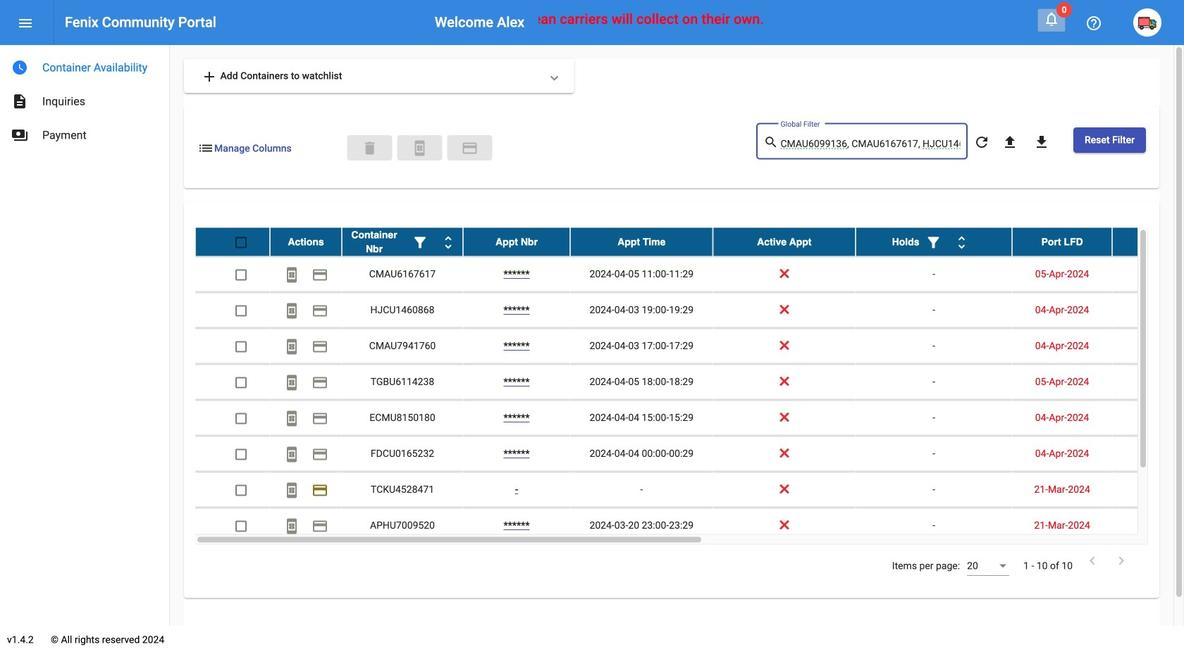 Task type: describe. For each thing, give the bounding box(es) containing it.
2 row from the top
[[195, 257, 1184, 293]]

5 cell from the top
[[1112, 401, 1184, 436]]

2 cell from the top
[[1112, 293, 1184, 328]]

7 column header from the left
[[1012, 228, 1112, 256]]

delete image
[[361, 140, 378, 157]]

8 column header from the left
[[1112, 228, 1184, 256]]

1 row from the top
[[195, 228, 1184, 257]]

5 row from the top
[[195, 365, 1184, 401]]

7 cell from the top
[[1112, 473, 1184, 508]]

7 row from the top
[[195, 437, 1184, 473]]

4 row from the top
[[195, 329, 1184, 365]]

1 cell from the top
[[1112, 257, 1184, 292]]

8 cell from the top
[[1112, 509, 1184, 544]]

6 cell from the top
[[1112, 437, 1184, 472]]



Task type: locate. For each thing, give the bounding box(es) containing it.
navigation
[[0, 45, 169, 152]]

8 row from the top
[[195, 473, 1184, 509]]

2 column header from the left
[[342, 228, 463, 256]]

9 row from the top
[[195, 509, 1184, 545]]

3 column header from the left
[[463, 228, 570, 256]]

1 column header from the left
[[270, 228, 342, 256]]

5 column header from the left
[[713, 228, 856, 256]]

3 row from the top
[[195, 293, 1184, 329]]

3 cell from the top
[[1112, 329, 1184, 364]]

6 row from the top
[[195, 401, 1184, 437]]

column header
[[270, 228, 342, 256], [342, 228, 463, 256], [463, 228, 570, 256], [570, 228, 713, 256], [713, 228, 856, 256], [856, 228, 1012, 256], [1012, 228, 1112, 256], [1112, 228, 1184, 256]]

no color image
[[1043, 11, 1060, 27], [1085, 15, 1102, 32], [11, 59, 28, 76], [11, 93, 28, 110], [973, 134, 990, 151], [1033, 134, 1050, 151], [411, 140, 428, 157], [440, 234, 457, 251], [925, 234, 942, 251], [953, 234, 970, 251], [312, 303, 328, 320], [312, 339, 328, 355], [312, 375, 328, 391], [283, 410, 300, 427], [283, 446, 300, 463], [283, 518, 300, 535], [312, 518, 328, 535], [1084, 553, 1101, 570]]

grid
[[195, 228, 1184, 545]]

cell
[[1112, 257, 1184, 292], [1112, 293, 1184, 328], [1112, 329, 1184, 364], [1112, 365, 1184, 400], [1112, 401, 1184, 436], [1112, 437, 1184, 472], [1112, 473, 1184, 508], [1112, 509, 1184, 544]]

no color image
[[17, 15, 34, 32], [201, 68, 218, 85], [11, 127, 28, 144], [1002, 134, 1018, 151], [764, 134, 781, 151], [197, 140, 214, 157], [461, 140, 478, 157], [412, 234, 429, 251], [283, 267, 300, 284], [312, 267, 328, 284], [283, 303, 300, 320], [283, 339, 300, 355], [283, 375, 300, 391], [312, 410, 328, 427], [312, 446, 328, 463], [283, 482, 300, 499], [312, 482, 328, 499], [1113, 553, 1130, 570]]

4 cell from the top
[[1112, 365, 1184, 400]]

6 column header from the left
[[856, 228, 1012, 256]]

row
[[195, 228, 1184, 257], [195, 257, 1184, 293], [195, 293, 1184, 329], [195, 329, 1184, 365], [195, 365, 1184, 401], [195, 401, 1184, 437], [195, 437, 1184, 473], [195, 473, 1184, 509], [195, 509, 1184, 545]]

4 column header from the left
[[570, 228, 713, 256]]

Global Watchlist Filter field
[[781, 138, 960, 150]]



Task type: vqa. For each thing, say whether or not it's contained in the screenshot.
"NAVIGATION"
yes



